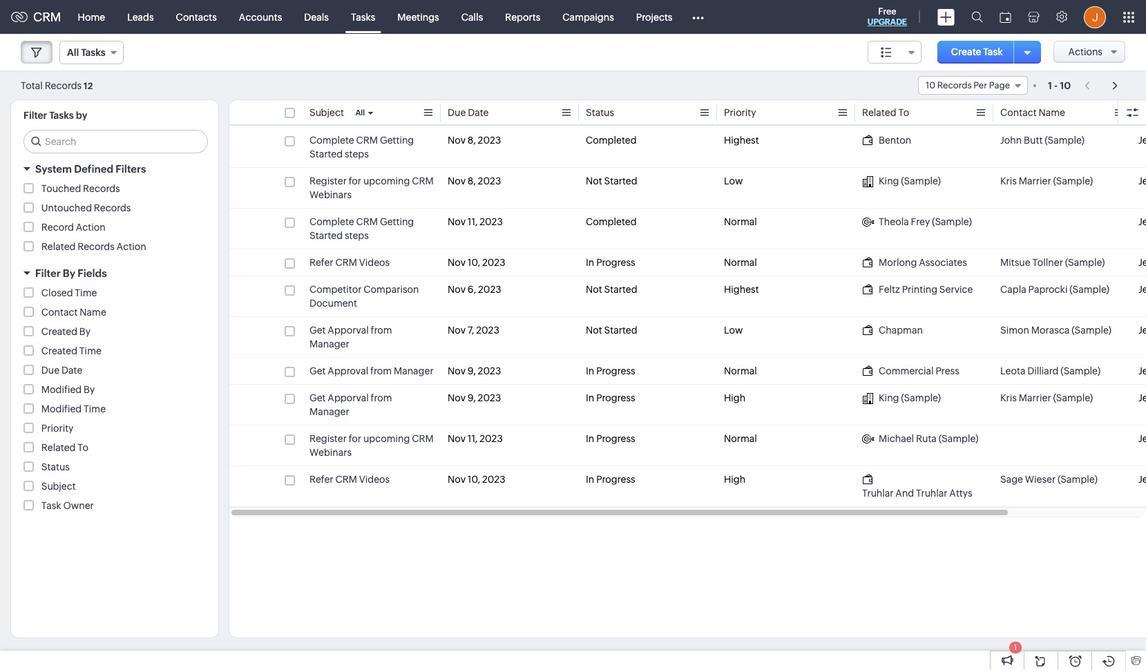Task type: vqa. For each thing, say whether or not it's contained in the screenshot.
4th Progress
yes



Task type: describe. For each thing, give the bounding box(es) containing it.
progress for commercial press
[[597, 366, 636, 377]]

created for created by
[[41, 326, 77, 337]]

0 vertical spatial priority
[[724, 107, 757, 118]]

10, for normal
[[468, 257, 480, 268]]

created time
[[41, 346, 102, 357]]

press
[[936, 366, 960, 377]]

je for commercial press link
[[1139, 366, 1147, 377]]

(sample) right wieser
[[1058, 474, 1098, 485]]

accounts
[[239, 11, 282, 22]]

row group containing complete crm getting started steps
[[229, 127, 1147, 507]]

home link
[[67, 0, 116, 34]]

closed time
[[41, 288, 97, 299]]

tasks for all tasks
[[81, 47, 106, 58]]

nov 9, 2023 for get apporval from manager
[[448, 393, 501, 404]]

low for king (sample)
[[724, 176, 743, 187]]

benton link
[[863, 133, 912, 147]]

from for low
[[371, 325, 392, 336]]

king (sample) for low
[[879, 176, 941, 187]]

refer crm videos link for high
[[310, 473, 390, 487]]

sage wieser (sample)
[[1001, 474, 1098, 485]]

(sample) right paprocki at the right top of page
[[1070, 284, 1110, 295]]

filter by fields
[[35, 268, 107, 279]]

commercial press link
[[863, 364, 960, 378]]

complete crm getting started steps for nov 11, 2023
[[310, 216, 414, 241]]

in for truhlar and truhlar attys
[[586, 474, 595, 485]]

theola frey (sample) link
[[863, 215, 972, 229]]

simon
[[1001, 325, 1030, 336]]

competitor
[[310, 284, 362, 295]]

sage
[[1001, 474, 1024, 485]]

je for chapman link
[[1139, 325, 1147, 336]]

comparison
[[364, 284, 419, 295]]

filter tasks by
[[24, 110, 87, 121]]

mitsue
[[1001, 257, 1031, 268]]

videos for normal
[[359, 257, 390, 268]]

task inside button
[[984, 46, 1003, 57]]

calls
[[462, 11, 483, 22]]

nov 11, 2023 for register for upcoming crm webinars
[[448, 433, 503, 444]]

7,
[[468, 325, 474, 336]]

0 vertical spatial related
[[863, 107, 897, 118]]

nov 7, 2023
[[448, 325, 500, 336]]

feltz
[[879, 284, 901, 295]]

free upgrade
[[868, 6, 908, 27]]

refer crm videos for normal
[[310, 257, 390, 268]]

6 nov from the top
[[448, 325, 466, 336]]

1 vertical spatial to
[[78, 442, 89, 453]]

10 inside field
[[926, 80, 936, 91]]

1 for 1
[[1015, 644, 1018, 652]]

leota
[[1001, 366, 1026, 377]]

1 horizontal spatial 10
[[1061, 80, 1071, 91]]

system defined filters
[[35, 163, 146, 175]]

getting for nov 11, 2023
[[380, 216, 414, 227]]

ruta
[[917, 433, 937, 444]]

0 horizontal spatial contact
[[41, 307, 78, 318]]

(sample) up frey
[[902, 176, 941, 187]]

2023 for register for upcoming crm webinars link corresponding to nov 8, 2023
[[478, 176, 501, 187]]

get apporval from manager for nov 9, 2023
[[310, 393, 392, 417]]

manager for normal
[[394, 366, 434, 377]]

je for king (sample) link for high
[[1139, 393, 1147, 404]]

free
[[879, 6, 897, 17]]

total records 12
[[21, 80, 93, 91]]

wieser
[[1026, 474, 1056, 485]]

(sample) right tollner
[[1066, 257, 1106, 268]]

1 horizontal spatial to
[[899, 107, 910, 118]]

register for upcoming crm webinars for nov 8, 2023
[[310, 176, 434, 200]]

mitsue tollner (sample) link
[[1001, 256, 1106, 270]]

records for related
[[78, 241, 115, 252]]

truhlar and truhlar attys
[[863, 488, 973, 499]]

in progress for michael
[[586, 433, 636, 444]]

system defined filters button
[[11, 157, 218, 181]]

(sample) right morasca
[[1072, 325, 1112, 336]]

1 horizontal spatial subject
[[310, 107, 344, 118]]

leota dilliard (sample)
[[1001, 366, 1101, 377]]

search image
[[972, 11, 984, 23]]

progress for morlong associates
[[597, 257, 636, 268]]

michael
[[879, 433, 915, 444]]

Search text field
[[24, 131, 207, 153]]

tollner
[[1033, 257, 1064, 268]]

system
[[35, 163, 72, 175]]

complete for nov 8, 2023
[[310, 135, 354, 146]]

je for benton link
[[1139, 135, 1147, 146]]

document
[[310, 298, 357, 309]]

actions
[[1069, 46, 1103, 57]]

leads
[[127, 11, 154, 22]]

nov for register for upcoming crm webinars link related to nov 11, 2023
[[448, 433, 466, 444]]

-
[[1055, 80, 1058, 91]]

0 horizontal spatial related to
[[41, 442, 89, 453]]

nov for complete crm getting started steps link corresponding to nov 8, 2023
[[448, 135, 466, 146]]

1 - 10
[[1049, 80, 1071, 91]]

touched
[[41, 183, 81, 194]]

(sample) down leota dilliard (sample)
[[1054, 393, 1094, 404]]

1 horizontal spatial due
[[448, 107, 466, 118]]

not for nov 6, 2023
[[586, 284, 603, 295]]

modified by
[[41, 384, 95, 395]]

0 vertical spatial date
[[468, 107, 489, 118]]

feltz printing service link
[[863, 283, 974, 297]]

reports
[[505, 11, 541, 22]]

filters
[[116, 163, 146, 175]]

total
[[21, 80, 43, 91]]

je for the feltz printing service link
[[1139, 284, 1147, 295]]

leota dilliard (sample) link
[[1001, 364, 1101, 378]]

per
[[974, 80, 988, 91]]

All Tasks field
[[59, 41, 124, 64]]

john butt (sample)
[[1001, 135, 1085, 146]]

register for upcoming crm webinars for nov 11, 2023
[[310, 433, 434, 458]]

all for all tasks
[[67, 47, 79, 58]]

nov for refer crm videos link corresponding to high
[[448, 474, 466, 485]]

highest for not started
[[724, 284, 759, 295]]

je for michael ruta (sample) link
[[1139, 433, 1147, 444]]

refer crm videos link for normal
[[310, 256, 390, 270]]

by for created
[[79, 326, 91, 337]]

2023 for competitor comparison document link
[[478, 284, 502, 295]]

0 horizontal spatial status
[[41, 462, 70, 473]]

nov for refer crm videos link related to normal
[[448, 257, 466, 268]]

get approval from manager
[[310, 366, 434, 377]]

records for touched
[[83, 183, 120, 194]]

modified time
[[41, 404, 106, 415]]

ta
[[1139, 107, 1147, 118]]

and
[[896, 488, 915, 499]]

nov 8, 2023 for register for upcoming crm webinars
[[448, 176, 501, 187]]

manager for high
[[310, 406, 350, 417]]

1 horizontal spatial contact name
[[1001, 107, 1066, 118]]

commercial
[[879, 366, 934, 377]]

home
[[78, 11, 105, 22]]

tasks link
[[340, 0, 387, 34]]

associates
[[919, 257, 968, 268]]

create
[[952, 46, 982, 57]]

filter by fields button
[[11, 261, 218, 285]]

11, for register for upcoming crm webinars
[[468, 433, 478, 444]]

get apporval from manager link for nov 7, 2023
[[310, 323, 434, 351]]

not for nov 8, 2023
[[586, 176, 603, 187]]

2 truhlar from the left
[[917, 488, 948, 499]]

1 vertical spatial task
[[41, 500, 61, 512]]

by
[[76, 110, 87, 121]]

Other Modules field
[[684, 6, 714, 28]]

contacts link
[[165, 0, 228, 34]]

1 vertical spatial action
[[117, 241, 146, 252]]

complete crm getting started steps for nov 8, 2023
[[310, 135, 414, 160]]

deals
[[304, 11, 329, 22]]

morlong
[[879, 257, 917, 268]]

kris marrier (sample) for low
[[1001, 176, 1094, 187]]

related records action
[[41, 241, 146, 252]]

progress for michael ruta (sample)
[[597, 433, 636, 444]]

steps for nov 11, 2023
[[345, 230, 369, 241]]

create menu element
[[930, 0, 964, 34]]

filter for filter by fields
[[35, 268, 61, 279]]

videos for high
[[359, 474, 390, 485]]

8 nov from the top
[[448, 393, 466, 404]]

2023 for complete crm getting started steps link corresponding to nov 8, 2023
[[478, 135, 501, 146]]

created by
[[41, 326, 91, 337]]

theola frey (sample)
[[879, 216, 972, 227]]

king for high
[[879, 393, 900, 404]]

time for closed time
[[75, 288, 97, 299]]

crm link
[[11, 10, 61, 24]]

all tasks
[[67, 47, 106, 58]]

nov for competitor comparison document link
[[448, 284, 466, 295]]

competitor comparison document
[[310, 284, 419, 309]]

create menu image
[[938, 9, 955, 25]]

get approval from manager link
[[310, 364, 434, 378]]

john
[[1001, 135, 1023, 146]]

low for chapman
[[724, 325, 743, 336]]

upgrade
[[868, 17, 908, 27]]

2023 for register for upcoming crm webinars link related to nov 11, 2023
[[480, 433, 503, 444]]

complete crm getting started steps link for nov 8, 2023
[[310, 133, 434, 161]]

capla paprocki (sample) link
[[1001, 283, 1110, 297]]

normal for morlong associates
[[724, 257, 757, 268]]

(sample) down commercial press
[[902, 393, 941, 404]]

kris marrier (sample) link for low
[[1001, 174, 1094, 188]]

8, for register for upcoming crm webinars
[[468, 176, 476, 187]]

register for nov 11, 2023
[[310, 433, 347, 444]]

upcoming for nov 11, 2023
[[363, 433, 410, 444]]

in progress for morlong
[[586, 257, 636, 268]]

record
[[41, 222, 74, 233]]

in progress for commercial
[[586, 366, 636, 377]]

approval
[[328, 366, 369, 377]]

0 vertical spatial tasks
[[351, 11, 376, 22]]

size image
[[881, 46, 892, 59]]

2 vertical spatial related
[[41, 442, 76, 453]]

create task
[[952, 46, 1003, 57]]

(sample) down john butt (sample) "link"
[[1054, 176, 1094, 187]]

(sample) right "dilliard" at the right of page
[[1061, 366, 1101, 377]]

by for filter
[[63, 268, 75, 279]]

0 vertical spatial status
[[586, 107, 615, 118]]

get for low
[[310, 325, 326, 336]]

not started for nov 8, 2023
[[586, 176, 638, 187]]

marrier for high
[[1019, 393, 1052, 404]]

0 horizontal spatial subject
[[41, 481, 76, 492]]

get for normal
[[310, 366, 326, 377]]

record action
[[41, 222, 105, 233]]

time for modified time
[[84, 404, 106, 415]]



Task type: locate. For each thing, give the bounding box(es) containing it.
competitor comparison document link
[[310, 283, 434, 310]]

1 8, from the top
[[468, 135, 476, 146]]

king (sample) link down benton at the top right of the page
[[863, 174, 941, 188]]

5 in from the top
[[586, 474, 595, 485]]

king (sample) link for low
[[863, 174, 941, 188]]

0 horizontal spatial to
[[78, 442, 89, 453]]

1 kris marrier (sample) from the top
[[1001, 176, 1094, 187]]

1 vertical spatial related to
[[41, 442, 89, 453]]

related up benton link
[[863, 107, 897, 118]]

6 je from the top
[[1139, 325, 1147, 336]]

not
[[586, 176, 603, 187], [586, 284, 603, 295], [586, 325, 603, 336]]

(sample) right frey
[[933, 216, 972, 227]]

projects
[[636, 11, 673, 22]]

for for nov 8, 2023
[[349, 176, 362, 187]]

3 in progress from the top
[[586, 393, 636, 404]]

in for morlong associates
[[586, 257, 595, 268]]

modified down "modified by" at the left of the page
[[41, 404, 82, 415]]

0 vertical spatial get
[[310, 325, 326, 336]]

0 vertical spatial apporval
[[328, 325, 369, 336]]

printing
[[902, 284, 938, 295]]

0 vertical spatial register for upcoming crm webinars
[[310, 176, 434, 200]]

None field
[[868, 41, 922, 64]]

0 vertical spatial getting
[[380, 135, 414, 146]]

kris
[[1001, 176, 1017, 187], [1001, 393, 1017, 404]]

refer crm videos link
[[310, 256, 390, 270], [310, 473, 390, 487]]

records left 12
[[45, 80, 82, 91]]

to up benton at the top right of the page
[[899, 107, 910, 118]]

get apporval from manager link up the get approval from manager
[[310, 323, 434, 351]]

0 vertical spatial related to
[[863, 107, 910, 118]]

0 vertical spatial complete
[[310, 135, 354, 146]]

1 horizontal spatial 1
[[1049, 80, 1053, 91]]

in
[[586, 257, 595, 268], [586, 366, 595, 377], [586, 393, 595, 404], [586, 433, 595, 444], [586, 474, 595, 485]]

records down defined
[[83, 183, 120, 194]]

2 kris from the top
[[1001, 393, 1017, 404]]

0 vertical spatial webinars
[[310, 189, 352, 200]]

0 vertical spatial to
[[899, 107, 910, 118]]

from down competitor comparison document link
[[371, 325, 392, 336]]

2 normal from the top
[[724, 257, 757, 268]]

2 low from the top
[[724, 325, 743, 336]]

1 vertical spatial time
[[79, 346, 102, 357]]

1 apporval from the top
[[328, 325, 369, 336]]

refer crm videos for high
[[310, 474, 390, 485]]

created for created time
[[41, 346, 77, 357]]

progress for truhlar and truhlar attys
[[597, 474, 636, 485]]

2 11, from the top
[[468, 433, 478, 444]]

0 horizontal spatial contact name
[[41, 307, 106, 318]]

complete crm getting started steps link for nov 11, 2023
[[310, 215, 434, 243]]

1 from from the top
[[371, 325, 392, 336]]

4 normal from the top
[[724, 433, 757, 444]]

1 highest from the top
[[724, 135, 759, 146]]

3 progress from the top
[[597, 393, 636, 404]]

10 left per
[[926, 80, 936, 91]]

for for nov 11, 2023
[[349, 433, 362, 444]]

5 in progress from the top
[[586, 474, 636, 485]]

task left owner
[[41, 500, 61, 512]]

2 modified from the top
[[41, 404, 82, 415]]

2 9, from the top
[[468, 393, 476, 404]]

1 vertical spatial high
[[724, 474, 746, 485]]

michael ruta (sample) link
[[863, 432, 979, 446]]

contact name
[[1001, 107, 1066, 118], [41, 307, 106, 318]]

2023 for refer crm videos link related to normal
[[482, 257, 506, 268]]

in for commercial press
[[586, 366, 595, 377]]

je for the truhlar and truhlar attys link
[[1139, 474, 1147, 485]]

refer for normal
[[310, 257, 334, 268]]

9, for get apporval from manager
[[468, 393, 476, 404]]

related to up benton link
[[863, 107, 910, 118]]

by inside dropdown button
[[63, 268, 75, 279]]

nov 11, 2023 for complete crm getting started steps
[[448, 216, 503, 227]]

search element
[[964, 0, 992, 34]]

1 vertical spatial related
[[41, 241, 76, 252]]

high
[[724, 393, 746, 404], [724, 474, 746, 485]]

time down "modified by" at the left of the page
[[84, 404, 106, 415]]

0 horizontal spatial due date
[[41, 365, 82, 376]]

task
[[984, 46, 1003, 57], [41, 500, 61, 512]]

contact name down "closed time"
[[41, 307, 106, 318]]

0 vertical spatial all
[[67, 47, 79, 58]]

created down created by
[[41, 346, 77, 357]]

2 getting from the top
[[380, 216, 414, 227]]

1 vertical spatial kris marrier (sample) link
[[1001, 391, 1094, 405]]

1 vertical spatial kris marrier (sample)
[[1001, 393, 1094, 404]]

2023 for nov 11, 2023 complete crm getting started steps link
[[480, 216, 503, 227]]

modified for modified time
[[41, 404, 82, 415]]

kris marrier (sample) down "dilliard" at the right of page
[[1001, 393, 1094, 404]]

page
[[990, 80, 1011, 91]]

3 je from the top
[[1139, 216, 1147, 227]]

king (sample) link for high
[[863, 391, 941, 405]]

register
[[310, 176, 347, 187], [310, 433, 347, 444]]

kris for low
[[1001, 176, 1017, 187]]

2 videos from the top
[[359, 474, 390, 485]]

1 get apporval from manager from the top
[[310, 325, 392, 350]]

by for modified
[[84, 384, 95, 395]]

simon morasca (sample) link
[[1001, 323, 1112, 337]]

high for truhlar and truhlar attys
[[724, 474, 746, 485]]

kris down leota
[[1001, 393, 1017, 404]]

modified up modified time on the bottom
[[41, 384, 82, 395]]

progress for king (sample)
[[597, 393, 636, 404]]

2 complete from the top
[[310, 216, 354, 227]]

1 vertical spatial getting
[[380, 216, 414, 227]]

apporval down document
[[328, 325, 369, 336]]

1 upcoming from the top
[[363, 176, 410, 187]]

1 vertical spatial nov 11, 2023
[[448, 433, 503, 444]]

0 vertical spatial complete crm getting started steps
[[310, 135, 414, 160]]

1 created from the top
[[41, 326, 77, 337]]

6,
[[468, 284, 476, 295]]

capla paprocki (sample)
[[1001, 284, 1110, 295]]

2 complete crm getting started steps from the top
[[310, 216, 414, 241]]

action
[[76, 222, 105, 233], [117, 241, 146, 252]]

2 get apporval from manager link from the top
[[310, 391, 434, 419]]

normal for theola frey (sample)
[[724, 216, 757, 227]]

from right "approval"
[[371, 366, 392, 377]]

1 horizontal spatial task
[[984, 46, 1003, 57]]

1 refer crm videos from the top
[[310, 257, 390, 268]]

meetings
[[398, 11, 439, 22]]

reports link
[[494, 0, 552, 34]]

register for nov 8, 2023
[[310, 176, 347, 187]]

nov 9, 2023 for get approval from manager
[[448, 366, 501, 377]]

normal
[[724, 216, 757, 227], [724, 257, 757, 268], [724, 366, 757, 377], [724, 433, 757, 444]]

get
[[310, 325, 326, 336], [310, 366, 326, 377], [310, 393, 326, 404]]

started for comparison
[[604, 284, 638, 295]]

action up filter by fields dropdown button
[[117, 241, 146, 252]]

subject
[[310, 107, 344, 118], [41, 481, 76, 492]]

2 10, from the top
[[468, 474, 480, 485]]

tasks up 12
[[81, 47, 106, 58]]

kris marrier (sample) link down "dilliard" at the right of page
[[1001, 391, 1094, 405]]

0 horizontal spatial action
[[76, 222, 105, 233]]

accounts link
[[228, 0, 293, 34]]

register for upcoming crm webinars link for nov 8, 2023
[[310, 174, 434, 202]]

butt
[[1024, 135, 1043, 146]]

completed for nov 8, 2023
[[586, 135, 637, 146]]

kris for high
[[1001, 393, 1017, 404]]

frey
[[911, 216, 931, 227]]

created up the created time
[[41, 326, 77, 337]]

truhlar and truhlar attys link
[[863, 473, 987, 500]]

records left per
[[938, 80, 972, 91]]

0 horizontal spatial task
[[41, 500, 61, 512]]

1 vertical spatial get
[[310, 366, 326, 377]]

1 vertical spatial not started
[[586, 284, 638, 295]]

simon morasca (sample)
[[1001, 325, 1112, 336]]

3 nov from the top
[[448, 216, 466, 227]]

1 vertical spatial by
[[79, 326, 91, 337]]

time down created by
[[79, 346, 102, 357]]

2 in from the top
[[586, 366, 595, 377]]

1 truhlar from the left
[[863, 488, 894, 499]]

leads link
[[116, 0, 165, 34]]

tasks left by
[[49, 110, 74, 121]]

1 horizontal spatial related to
[[863, 107, 910, 118]]

calendar image
[[1000, 11, 1012, 22]]

row group
[[229, 127, 1147, 507]]

kris marrier (sample) link for high
[[1001, 391, 1094, 405]]

3 not from the top
[[586, 325, 603, 336]]

related down modified time on the bottom
[[41, 442, 76, 453]]

12
[[84, 81, 93, 91]]

1 refer from the top
[[310, 257, 334, 268]]

from for high
[[371, 393, 392, 404]]

records down 'touched records' on the top left
[[94, 203, 131, 214]]

0 horizontal spatial 10
[[926, 80, 936, 91]]

contact up john
[[1001, 107, 1037, 118]]

9 nov from the top
[[448, 433, 466, 444]]

nov 10, 2023 for high
[[448, 474, 506, 485]]

started for for
[[604, 176, 638, 187]]

1 high from the top
[[724, 393, 746, 404]]

complete for nov 11, 2023
[[310, 216, 354, 227]]

calls link
[[450, 0, 494, 34]]

1 modified from the top
[[41, 384, 82, 395]]

filter
[[24, 110, 47, 121], [35, 268, 61, 279]]

marrier down the butt
[[1019, 176, 1052, 187]]

all for all
[[356, 109, 365, 117]]

1 get from the top
[[310, 325, 326, 336]]

defined
[[74, 163, 113, 175]]

0 vertical spatial 9,
[[468, 366, 476, 377]]

2 king (sample) from the top
[[879, 393, 941, 404]]

filter up closed on the top of the page
[[35, 268, 61, 279]]

from down the get approval from manager
[[371, 393, 392, 404]]

get apporval from manager link for nov 9, 2023
[[310, 391, 434, 419]]

webinars for nov 11, 2023
[[310, 447, 352, 458]]

records for total
[[45, 80, 82, 91]]

in for michael ruta (sample)
[[586, 433, 595, 444]]

3 not started from the top
[[586, 325, 638, 336]]

1 refer crm videos link from the top
[[310, 256, 390, 270]]

sage wieser (sample) link
[[1001, 473, 1098, 487]]

0 vertical spatial not
[[586, 176, 603, 187]]

1 vertical spatial due
[[41, 365, 60, 376]]

0 vertical spatial king (sample)
[[879, 176, 941, 187]]

0 vertical spatial refer
[[310, 257, 334, 268]]

1 vertical spatial all
[[356, 109, 365, 117]]

king (sample) for high
[[879, 393, 941, 404]]

je for morlong associates link
[[1139, 257, 1147, 268]]

1 vertical spatial low
[[724, 325, 743, 336]]

2 apporval from the top
[[328, 393, 369, 404]]

10 Records Per Page field
[[919, 76, 1029, 95]]

1 vertical spatial marrier
[[1019, 393, 1052, 404]]

8, for complete crm getting started steps
[[468, 135, 476, 146]]

0 vertical spatial steps
[[345, 149, 369, 160]]

morasca
[[1032, 325, 1070, 336]]

1 complete crm getting started steps from the top
[[310, 135, 414, 160]]

5 progress from the top
[[597, 474, 636, 485]]

create task button
[[938, 41, 1017, 64]]

1 10, from the top
[[468, 257, 480, 268]]

1 vertical spatial refer crm videos
[[310, 474, 390, 485]]

4 progress from the top
[[597, 433, 636, 444]]

2 get from the top
[[310, 366, 326, 377]]

not for nov 7, 2023
[[586, 325, 603, 336]]

to down modified time on the bottom
[[78, 442, 89, 453]]

name down the '-'
[[1039, 107, 1066, 118]]

kris marrier (sample) link
[[1001, 174, 1094, 188], [1001, 391, 1094, 405]]

time down fields
[[75, 288, 97, 299]]

closed
[[41, 288, 73, 299]]

contact name up the butt
[[1001, 107, 1066, 118]]

by up the created time
[[79, 326, 91, 337]]

0 vertical spatial register
[[310, 176, 347, 187]]

0 vertical spatial by
[[63, 268, 75, 279]]

0 horizontal spatial name
[[80, 307, 106, 318]]

register for upcoming crm webinars
[[310, 176, 434, 200], [310, 433, 434, 458]]

1 not started from the top
[[586, 176, 638, 187]]

webinars
[[310, 189, 352, 200], [310, 447, 352, 458]]

manager
[[310, 339, 350, 350], [394, 366, 434, 377], [310, 406, 350, 417]]

1 in progress from the top
[[586, 257, 636, 268]]

1 vertical spatial refer crm videos link
[[310, 473, 390, 487]]

0 horizontal spatial priority
[[41, 423, 74, 434]]

name down "closed time"
[[80, 307, 106, 318]]

1 vertical spatial created
[[41, 346, 77, 357]]

1 vertical spatial get apporval from manager link
[[310, 391, 434, 419]]

1 vertical spatial for
[[349, 433, 362, 444]]

records inside field
[[938, 80, 972, 91]]

get apporval from manager link down the get approval from manager
[[310, 391, 434, 419]]

3 normal from the top
[[724, 366, 757, 377]]

related to down modified time on the bottom
[[41, 442, 89, 453]]

2 nov 10, 2023 from the top
[[448, 474, 506, 485]]

1 vertical spatial due date
[[41, 365, 82, 376]]

fields
[[78, 268, 107, 279]]

manager right "approval"
[[394, 366, 434, 377]]

nov 9, 2023
[[448, 366, 501, 377], [448, 393, 501, 404]]

1 king from the top
[[879, 176, 900, 187]]

(sample)
[[1045, 135, 1085, 146], [902, 176, 941, 187], [1054, 176, 1094, 187], [933, 216, 972, 227], [1066, 257, 1106, 268], [1070, 284, 1110, 295], [1072, 325, 1112, 336], [1061, 366, 1101, 377], [902, 393, 941, 404], [1054, 393, 1094, 404], [939, 433, 979, 444], [1058, 474, 1098, 485]]

1 normal from the top
[[724, 216, 757, 227]]

by up modified time on the bottom
[[84, 384, 95, 395]]

0 vertical spatial manager
[[310, 339, 350, 350]]

normal for michael ruta (sample)
[[724, 433, 757, 444]]

by up "closed time"
[[63, 268, 75, 279]]

king down commercial
[[879, 393, 900, 404]]

1 vertical spatial nov 8, 2023
[[448, 176, 501, 187]]

king (sample) link
[[863, 174, 941, 188], [863, 391, 941, 405]]

0 vertical spatial name
[[1039, 107, 1066, 118]]

1 vertical spatial priority
[[41, 423, 74, 434]]

nov 8, 2023
[[448, 135, 501, 146], [448, 176, 501, 187]]

benton
[[879, 135, 912, 146]]

7 je from the top
[[1139, 366, 1147, 377]]

touched records
[[41, 183, 120, 194]]

0 vertical spatial king (sample) link
[[863, 174, 941, 188]]

get for high
[[310, 393, 326, 404]]

1 king (sample) link from the top
[[863, 174, 941, 188]]

1 vertical spatial 11,
[[468, 433, 478, 444]]

1 in from the top
[[586, 257, 595, 268]]

get apporval from manager down "approval"
[[310, 393, 392, 417]]

truhlar
[[863, 488, 894, 499], [917, 488, 948, 499]]

webinars for nov 8, 2023
[[310, 189, 352, 200]]

complete
[[310, 135, 354, 146], [310, 216, 354, 227]]

not started for nov 7, 2023
[[586, 325, 638, 336]]

1 horizontal spatial status
[[586, 107, 615, 118]]

0 vertical spatial action
[[76, 222, 105, 233]]

kris down john
[[1001, 176, 1017, 187]]

manager up "approval"
[[310, 339, 350, 350]]

10 right the '-'
[[1061, 80, 1071, 91]]

1 progress from the top
[[597, 257, 636, 268]]

all
[[67, 47, 79, 58], [356, 109, 365, 117]]

kris marrier (sample) down john butt (sample) "link"
[[1001, 176, 1094, 187]]

2 high from the top
[[724, 474, 746, 485]]

not started for nov 6, 2023
[[586, 284, 638, 295]]

9, for get approval from manager
[[468, 366, 476, 377]]

completed for nov 11, 2023
[[586, 216, 637, 227]]

1 steps from the top
[[345, 149, 369, 160]]

truhlar left and
[[863, 488, 894, 499]]

1 vertical spatial nov 9, 2023
[[448, 393, 501, 404]]

3 get from the top
[[310, 393, 326, 404]]

1 low from the top
[[724, 176, 743, 187]]

untouched records
[[41, 203, 131, 214]]

nov for nov 11, 2023 complete crm getting started steps link
[[448, 216, 466, 227]]

1 not from the top
[[586, 176, 603, 187]]

theola
[[879, 216, 909, 227]]

0 horizontal spatial truhlar
[[863, 488, 894, 499]]

get down document
[[310, 325, 326, 336]]

king (sample) down commercial press link
[[879, 393, 941, 404]]

contacts
[[176, 11, 217, 22]]

date
[[468, 107, 489, 118], [61, 365, 82, 376]]

paprocki
[[1029, 284, 1068, 295]]

modified for modified by
[[41, 384, 82, 395]]

2 kris marrier (sample) link from the top
[[1001, 391, 1094, 405]]

manager down "approval"
[[310, 406, 350, 417]]

1 vertical spatial 9,
[[468, 393, 476, 404]]

7 nov from the top
[[448, 366, 466, 377]]

0 horizontal spatial due
[[41, 365, 60, 376]]

3 from from the top
[[371, 393, 392, 404]]

deals link
[[293, 0, 340, 34]]

10 nov from the top
[[448, 474, 466, 485]]

8 je from the top
[[1139, 393, 1147, 404]]

upcoming
[[363, 176, 410, 187], [363, 433, 410, 444]]

0 vertical spatial complete crm getting started steps link
[[310, 133, 434, 161]]

get apporval from manager up "approval"
[[310, 325, 392, 350]]

low
[[724, 176, 743, 187], [724, 325, 743, 336]]

4 in progress from the top
[[586, 433, 636, 444]]

profile element
[[1076, 0, 1115, 34]]

(sample) right the butt
[[1045, 135, 1085, 146]]

2 king (sample) link from the top
[[863, 391, 941, 405]]

related down 'record'
[[41, 241, 76, 252]]

1 king (sample) from the top
[[879, 176, 941, 187]]

2 8, from the top
[[468, 176, 476, 187]]

service
[[940, 284, 974, 295]]

contact down closed on the top of the page
[[41, 307, 78, 318]]

0 horizontal spatial 1
[[1015, 644, 1018, 652]]

get apporval from manager link
[[310, 323, 434, 351], [310, 391, 434, 419]]

0 vertical spatial nov 9, 2023
[[448, 366, 501, 377]]

chapman
[[879, 325, 923, 336]]

to
[[899, 107, 910, 118], [78, 442, 89, 453]]

king (sample) up theola frey (sample) link
[[879, 176, 941, 187]]

1 kris marrier (sample) link from the top
[[1001, 174, 1094, 188]]

related
[[863, 107, 897, 118], [41, 241, 76, 252], [41, 442, 76, 453]]

completed
[[586, 135, 637, 146], [586, 216, 637, 227]]

records up fields
[[78, 241, 115, 252]]

2 nov 9, 2023 from the top
[[448, 393, 501, 404]]

9 je from the top
[[1139, 433, 1147, 444]]

in progress for king
[[586, 393, 636, 404]]

2 nov 8, 2023 from the top
[[448, 176, 501, 187]]

1 11, from the top
[[468, 216, 478, 227]]

task owner
[[41, 500, 94, 512]]

campaigns
[[563, 11, 614, 22]]

0 vertical spatial kris marrier (sample)
[[1001, 176, 1094, 187]]

high for king (sample)
[[724, 393, 746, 404]]

2 refer from the top
[[310, 474, 334, 485]]

0 vertical spatial filter
[[24, 110, 47, 121]]

filter inside dropdown button
[[35, 268, 61, 279]]

1 vertical spatial get apporval from manager
[[310, 393, 392, 417]]

0 vertical spatial low
[[724, 176, 743, 187]]

register for upcoming crm webinars link for nov 11, 2023
[[310, 432, 434, 460]]

11, for complete crm getting started steps
[[468, 216, 478, 227]]

2 in progress from the top
[[586, 366, 636, 377]]

1 vertical spatial manager
[[394, 366, 434, 377]]

profile image
[[1085, 6, 1107, 28]]

1 vertical spatial 10,
[[468, 474, 480, 485]]

1 je from the top
[[1139, 135, 1147, 146]]

truhlar right and
[[917, 488, 948, 499]]

get down "get approval from manager" link
[[310, 393, 326, 404]]

2 complete crm getting started steps link from the top
[[310, 215, 434, 243]]

kris marrier (sample) for high
[[1001, 393, 1094, 404]]

2 refer crm videos from the top
[[310, 474, 390, 485]]

1 horizontal spatial name
[[1039, 107, 1066, 118]]

filter down 'total'
[[24, 110, 47, 121]]

4 je from the top
[[1139, 257, 1147, 268]]

2 not started from the top
[[586, 284, 638, 295]]

from for normal
[[371, 366, 392, 377]]

2 created from the top
[[41, 346, 77, 357]]

records for 10
[[938, 80, 972, 91]]

nov for "get approval from manager" link
[[448, 366, 466, 377]]

kris marrier (sample) link down john butt (sample) "link"
[[1001, 174, 1094, 188]]

1 register for upcoming crm webinars link from the top
[[310, 174, 434, 202]]

from
[[371, 325, 392, 336], [371, 366, 392, 377], [371, 393, 392, 404]]

marrier down "dilliard" at the right of page
[[1019, 393, 1052, 404]]

nov 10, 2023 for normal
[[448, 257, 506, 268]]

1 complete from the top
[[310, 135, 354, 146]]

2023 for "get approval from manager" link
[[478, 366, 501, 377]]

getting for nov 8, 2023
[[380, 135, 414, 146]]

0 vertical spatial nov 8, 2023
[[448, 135, 501, 146]]

records for untouched
[[94, 203, 131, 214]]

in progress for truhlar
[[586, 474, 636, 485]]

king down benton link
[[879, 176, 900, 187]]

4 in from the top
[[586, 433, 595, 444]]

2 get apporval from manager from the top
[[310, 393, 392, 417]]

0 vertical spatial contact name
[[1001, 107, 1066, 118]]

0 vertical spatial subject
[[310, 107, 344, 118]]

2 webinars from the top
[[310, 447, 352, 458]]

untouched
[[41, 203, 92, 214]]

normal for commercial press
[[724, 366, 757, 377]]

1 vertical spatial contact name
[[41, 307, 106, 318]]

0 vertical spatial contact
[[1001, 107, 1037, 118]]

2 upcoming from the top
[[363, 433, 410, 444]]

(sample) right the ruta
[[939, 433, 979, 444]]

not started
[[586, 176, 638, 187], [586, 284, 638, 295], [586, 325, 638, 336]]

1 horizontal spatial date
[[468, 107, 489, 118]]

commercial press
[[879, 366, 960, 377]]

1 vertical spatial videos
[[359, 474, 390, 485]]

task right create
[[984, 46, 1003, 57]]

tasks right deals link
[[351, 11, 376, 22]]

1 vertical spatial tasks
[[81, 47, 106, 58]]

0 vertical spatial get apporval from manager
[[310, 325, 392, 350]]

highest
[[724, 135, 759, 146], [724, 284, 759, 295]]

get left "approval"
[[310, 366, 326, 377]]

1 vertical spatial filter
[[35, 268, 61, 279]]

all inside field
[[67, 47, 79, 58]]

2 horizontal spatial tasks
[[351, 11, 376, 22]]

action up related records action
[[76, 222, 105, 233]]

meetings link
[[387, 0, 450, 34]]

2023 for refer crm videos link corresponding to high
[[482, 474, 506, 485]]

king (sample) link down commercial
[[863, 391, 941, 405]]

je for theola frey (sample) link
[[1139, 216, 1147, 227]]

mitsue tollner (sample)
[[1001, 257, 1106, 268]]

1
[[1049, 80, 1053, 91], [1015, 644, 1018, 652]]

crm
[[33, 10, 61, 24], [356, 135, 378, 146], [412, 176, 434, 187], [356, 216, 378, 227], [336, 257, 357, 268], [412, 433, 434, 444], [336, 474, 357, 485]]

2 register for upcoming crm webinars from the top
[[310, 433, 434, 458]]

0 horizontal spatial date
[[61, 365, 82, 376]]

1 get apporval from manager link from the top
[[310, 323, 434, 351]]

0 vertical spatial register for upcoming crm webinars link
[[310, 174, 434, 202]]

0 vertical spatial not started
[[586, 176, 638, 187]]

1 webinars from the top
[[310, 189, 352, 200]]

0 vertical spatial 1
[[1049, 80, 1053, 91]]

0 vertical spatial 10,
[[468, 257, 480, 268]]

started for apporval
[[604, 325, 638, 336]]

2 for from the top
[[349, 433, 362, 444]]

1 videos from the top
[[359, 257, 390, 268]]

1 vertical spatial complete
[[310, 216, 354, 227]]

2 progress from the top
[[597, 366, 636, 377]]

1 for from the top
[[349, 176, 362, 187]]

morlong associates
[[879, 257, 968, 268]]

upcoming for nov 8, 2023
[[363, 176, 410, 187]]

1 nov from the top
[[448, 135, 466, 146]]

tasks inside field
[[81, 47, 106, 58]]

5 nov from the top
[[448, 284, 466, 295]]

0 vertical spatial nov 10, 2023
[[448, 257, 506, 268]]

1 horizontal spatial due date
[[448, 107, 489, 118]]

apporval down "approval"
[[328, 393, 369, 404]]

0 vertical spatial refer crm videos
[[310, 257, 390, 268]]



